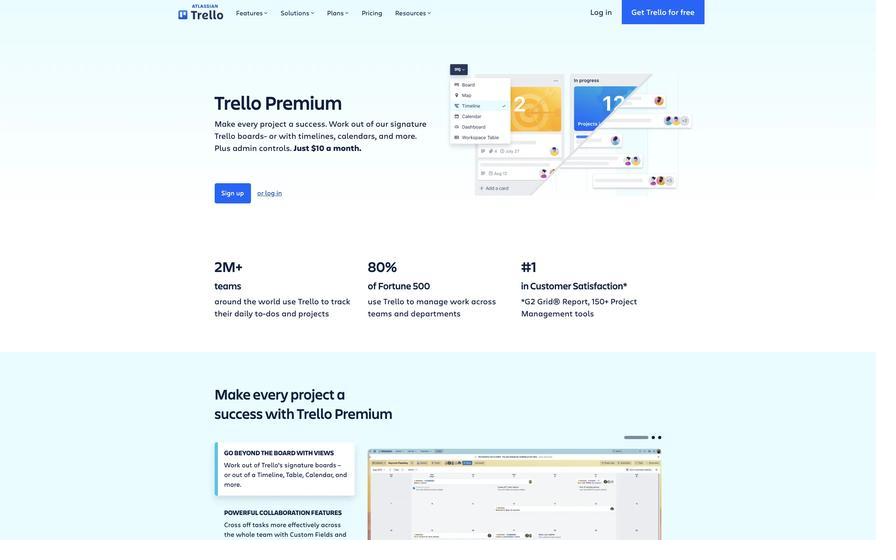 Task type: describe. For each thing, give the bounding box(es) containing it.
trello inside make every project a success with trello premium
[[297, 404, 332, 423]]

plans button
[[321, 0, 355, 24]]

board
[[274, 449, 296, 458]]

of down beyond
[[244, 471, 250, 479]]

use inside 2m+ teams around the world use trello to track their daily to-dos and projects
[[283, 296, 296, 307]]

more. inside go beyond the board with views work out of trello's signature boards – or out of a timeline, table, calendar, and more.
[[224, 480, 241, 489]]

project for success
[[291, 385, 335, 404]]

powerful
[[224, 509, 259, 517]]

80% of fortune 500 use trello to manage work across teams and departments
[[368, 257, 497, 319]]

calendars,
[[338, 130, 377, 141]]

every for success
[[253, 385, 289, 404]]

views
[[314, 449, 334, 458]]

resources
[[396, 8, 427, 17]]

150+
[[592, 296, 609, 307]]

customer
[[531, 280, 572, 293]]

in for #1
[[522, 280, 529, 293]]

project for success.
[[260, 118, 287, 129]]

in for log
[[606, 7, 613, 17]]

advanced
[[224, 540, 254, 540]]

timeline,
[[257, 471, 285, 479]]

custom
[[290, 530, 314, 539]]

and inside 2m+ teams around the world use trello to track their daily to-dos and projects
[[282, 308, 297, 319]]

500
[[413, 280, 430, 293]]

and inside make every project a success. work out of our signature trello boards- or with timelines, calendars, and more. plus admin controls.
[[379, 130, 394, 141]]

work inside make every project a success. work out of our signature trello boards- or with timelines, calendars, and more. plus admin controls.
[[329, 118, 349, 129]]

boards-
[[238, 130, 267, 141]]

log
[[265, 189, 275, 197]]

boards
[[315, 461, 337, 469]]

tools
[[575, 308, 595, 319]]

track
[[331, 296, 351, 307]]

checklists.
[[256, 540, 287, 540]]

trello premium
[[215, 90, 342, 115]]

timelines,
[[299, 130, 336, 141]]

more
[[271, 521, 287, 529]]

success
[[215, 404, 263, 423]]

log in link
[[581, 0, 622, 24]]

controls.
[[259, 143, 292, 153]]

with inside go beyond the board with views work out of trello's signature boards – or out of a timeline, table, calendar, and more.
[[297, 449, 313, 458]]

signature inside make every project a success. work out of our signature trello boards- or with timelines, calendars, and more. plus admin controls.
[[391, 118, 427, 129]]

effectively
[[288, 521, 320, 529]]

0 horizontal spatial in
[[277, 189, 282, 197]]

world
[[259, 296, 281, 307]]

2 vertical spatial out
[[232, 471, 243, 479]]

with inside make every project a success with trello premium
[[265, 404, 295, 423]]

pricing
[[362, 8, 383, 17]]

make for make every project a success with trello premium
[[215, 385, 251, 404]]

to-
[[255, 308, 266, 319]]

atlassian trello image
[[178, 5, 223, 20]]

for
[[669, 7, 679, 17]]

log in
[[591, 7, 613, 17]]

get trello for free
[[632, 7, 695, 17]]

just $10 a month.
[[294, 143, 362, 153]]

the inside powerful collaboration features cross off tasks more effectively across the whole team with custom fields and advanced checklists.
[[224, 530, 235, 539]]

#1
[[522, 257, 537, 276]]

2m+ teams around the world use trello to track their daily to-dos and projects
[[215, 257, 351, 319]]

#1 in customer satisfaction* *g2 grid® report, 150+ project management tools
[[522, 257, 638, 319]]

table,
[[286, 471, 304, 479]]

a inside make every project a success. work out of our signature trello boards- or with timelines, calendars, and more. plus admin controls.
[[289, 118, 294, 129]]

across inside powerful collaboration features cross off tasks more effectively across the whole team with custom fields and advanced checklists.
[[321, 521, 341, 529]]

plus
[[215, 143, 231, 153]]

$10
[[312, 143, 325, 153]]

solutions button
[[274, 0, 321, 24]]

and inside powerful collaboration features cross off tasks more effectively across the whole team with custom fields and advanced checklists.
[[335, 530, 347, 539]]

cross
[[224, 521, 241, 529]]

illustration of timeline view, an essential feature of trello for business tools image
[[445, 58, 701, 205]]

–
[[338, 461, 341, 469]]

teams inside 2m+ teams around the world use trello to track their daily to-dos and projects
[[215, 280, 241, 293]]

calendar,
[[306, 471, 334, 479]]

make every project a success with trello premium
[[215, 385, 393, 423]]

or log in
[[258, 189, 282, 197]]

go
[[224, 449, 233, 458]]

dos
[[266, 308, 280, 319]]

off
[[243, 521, 251, 529]]

premium inside make every project a success with trello premium
[[335, 404, 393, 423]]

sign
[[222, 189, 235, 197]]

every for success.
[[238, 118, 258, 129]]

solutions
[[281, 8, 310, 17]]

plans
[[327, 8, 344, 17]]

signature inside go beyond the board with views work out of trello's signature boards – or out of a timeline, table, calendar, and more.
[[285, 461, 314, 469]]

the inside 2m+ teams around the world use trello to track their daily to-dos and projects
[[244, 296, 256, 307]]

of inside 80% of fortune 500 use trello to manage work across teams and departments
[[368, 280, 377, 293]]

2m+
[[215, 257, 243, 276]]

month.
[[333, 143, 362, 153]]

with inside make every project a success. work out of our signature trello boards- or with timelines, calendars, and more. plus admin controls.
[[279, 130, 296, 141]]

80%
[[368, 257, 397, 276]]

trello inside 80% of fortune 500 use trello to manage work across teams and departments
[[384, 296, 405, 307]]

management
[[522, 308, 573, 319]]

and inside go beyond the board with views work out of trello's signature boards – or out of a timeline, table, calendar, and more.
[[336, 471, 347, 479]]

up
[[236, 189, 244, 197]]

of inside make every project a success. work out of our signature trello boards- or with timelines, calendars, and more. plus admin controls.
[[366, 118, 374, 129]]

admin
[[233, 143, 257, 153]]

pricing link
[[355, 0, 389, 24]]

and inside 80% of fortune 500 use trello to manage work across teams and departments
[[395, 308, 409, 319]]

get trello for free link
[[622, 0, 705, 24]]

success.
[[296, 118, 327, 129]]



Task type: locate. For each thing, give the bounding box(es) containing it.
free
[[681, 7, 695, 17]]

team
[[257, 530, 273, 539]]

daily
[[235, 308, 253, 319]]

get
[[632, 7, 645, 17]]

0 vertical spatial work
[[329, 118, 349, 129]]

0 horizontal spatial signature
[[285, 461, 314, 469]]

0 vertical spatial project
[[260, 118, 287, 129]]

use
[[283, 296, 296, 307], [368, 296, 382, 307]]

1 horizontal spatial teams
[[368, 308, 392, 319]]

sign up
[[222, 189, 244, 197]]

make inside make every project a success. work out of our signature trello boards- or with timelines, calendars, and more. plus admin controls.
[[215, 118, 236, 129]]

every inside make every project a success with trello premium
[[253, 385, 289, 404]]

1 vertical spatial in
[[277, 189, 282, 197]]

out down the go
[[232, 471, 243, 479]]

fortune
[[378, 280, 412, 293]]

a inside go beyond the board with views work out of trello's signature boards – or out of a timeline, table, calendar, and more.
[[252, 471, 256, 479]]

and down fortune
[[395, 308, 409, 319]]

to inside 2m+ teams around the world use trello to track their daily to-dos and projects
[[321, 296, 329, 307]]

0 horizontal spatial teams
[[215, 280, 241, 293]]

0 horizontal spatial the
[[224, 530, 235, 539]]

just
[[294, 143, 310, 153]]

1 to from the left
[[321, 296, 329, 307]]

or inside go beyond the board with views work out of trello's signature boards – or out of a timeline, table, calendar, and more.
[[224, 471, 231, 479]]

sign up link
[[215, 183, 251, 204]]

with left views
[[297, 449, 313, 458]]

and right fields
[[335, 530, 347, 539]]

or log in link
[[251, 184, 289, 203]]

1 vertical spatial or
[[258, 189, 264, 197]]

project
[[611, 296, 638, 307]]

2 horizontal spatial in
[[606, 7, 613, 17]]

1 vertical spatial teams
[[368, 308, 392, 319]]

of left trello's
[[254, 461, 260, 469]]

out inside make every project a success. work out of our signature trello boards- or with timelines, calendars, and more. plus admin controls.
[[351, 118, 364, 129]]

across up fields
[[321, 521, 341, 529]]

premium
[[265, 90, 342, 115], [335, 404, 393, 423]]

powerful collaboration features cross off tasks more effectively across the whole team with custom fields and advanced checklists.
[[224, 509, 347, 540]]

0 horizontal spatial work
[[224, 461, 240, 469]]

0 vertical spatial or
[[269, 130, 277, 141]]

1 vertical spatial project
[[291, 385, 335, 404]]

signature
[[391, 118, 427, 129], [285, 461, 314, 469]]

more. inside make every project a success. work out of our signature trello boards- or with timelines, calendars, and more. plus admin controls.
[[396, 130, 417, 141]]

and
[[379, 130, 394, 141], [282, 308, 297, 319], [395, 308, 409, 319], [336, 471, 347, 479], [335, 530, 347, 539]]

or
[[269, 130, 277, 141], [258, 189, 264, 197], [224, 471, 231, 479]]

tasks
[[253, 521, 269, 529]]

of left "our"
[[366, 118, 374, 129]]

0 horizontal spatial project
[[260, 118, 287, 129]]

*g2
[[522, 296, 536, 307]]

1 horizontal spatial or
[[258, 189, 264, 197]]

trello
[[647, 7, 667, 17], [215, 90, 262, 115], [215, 130, 236, 141], [298, 296, 319, 307], [384, 296, 405, 307], [297, 404, 332, 423]]

1 vertical spatial out
[[242, 461, 252, 469]]

project inside make every project a success with trello premium
[[291, 385, 335, 404]]

in up *g2 on the right bottom of page
[[522, 280, 529, 293]]

0 vertical spatial out
[[351, 118, 364, 129]]

1 vertical spatial make
[[215, 385, 251, 404]]

and right dos
[[282, 308, 297, 319]]

teams up around
[[215, 280, 241, 293]]

or down the go
[[224, 471, 231, 479]]

0 vertical spatial premium
[[265, 90, 342, 115]]

to
[[321, 296, 329, 307], [407, 296, 415, 307]]

manage
[[417, 296, 448, 307]]

teams inside 80% of fortune 500 use trello to manage work across teams and departments
[[368, 308, 392, 319]]

0 vertical spatial across
[[472, 296, 497, 307]]

trello inside make every project a success. work out of our signature trello boards- or with timelines, calendars, and more. plus admin controls.
[[215, 130, 236, 141]]

grid®
[[538, 296, 561, 307]]

in
[[606, 7, 613, 17], [277, 189, 282, 197], [522, 280, 529, 293]]

2 vertical spatial or
[[224, 471, 231, 479]]

the up "daily"
[[244, 296, 256, 307]]

more.
[[396, 130, 417, 141], [224, 480, 241, 489]]

1 horizontal spatial to
[[407, 296, 415, 307]]

their
[[215, 308, 232, 319]]

projects
[[299, 308, 329, 319]]

log
[[591, 7, 604, 17]]

out
[[351, 118, 364, 129], [242, 461, 252, 469], [232, 471, 243, 479]]

0 horizontal spatial or
[[224, 471, 231, 479]]

1 horizontal spatial more.
[[396, 130, 417, 141]]

make every project a success. work out of our signature trello boards- or with timelines, calendars, and more. plus admin controls.
[[215, 118, 427, 153]]

1 vertical spatial across
[[321, 521, 341, 529]]

0 vertical spatial signature
[[391, 118, 427, 129]]

departments
[[411, 308, 461, 319]]

and down "–"
[[336, 471, 347, 479]]

2 make from the top
[[215, 385, 251, 404]]

1 vertical spatial more.
[[224, 480, 241, 489]]

0 vertical spatial in
[[606, 7, 613, 17]]

or inside make every project a success. work out of our signature trello boards- or with timelines, calendars, and more. plus admin controls.
[[269, 130, 277, 141]]

or left log
[[258, 189, 264, 197]]

every inside make every project a success. work out of our signature trello boards- or with timelines, calendars, and more. plus admin controls.
[[238, 118, 258, 129]]

0 vertical spatial more.
[[396, 130, 417, 141]]

with down 'more'
[[275, 530, 289, 539]]

to inside 80% of fortune 500 use trello to manage work across teams and departments
[[407, 296, 415, 307]]

features
[[236, 8, 263, 17]]

1 use from the left
[[283, 296, 296, 307]]

0 vertical spatial teams
[[215, 280, 241, 293]]

and down "our"
[[379, 130, 394, 141]]

with up the controls.
[[279, 130, 296, 141]]

in inside #1 in customer satisfaction* *g2 grid® report, 150+ project management tools
[[522, 280, 529, 293]]

1 vertical spatial the
[[261, 449, 273, 458]]

1 vertical spatial every
[[253, 385, 289, 404]]

0 horizontal spatial more.
[[224, 480, 241, 489]]

go beyond the board with views work out of trello's signature boards – or out of a timeline, table, calendar, and more.
[[224, 449, 347, 489]]

with up board
[[265, 404, 295, 423]]

2 use from the left
[[368, 296, 382, 307]]

0 horizontal spatial use
[[283, 296, 296, 307]]

1 horizontal spatial across
[[472, 296, 497, 307]]

1 horizontal spatial in
[[522, 280, 529, 293]]

satisfaction*
[[573, 280, 628, 293]]

project
[[260, 118, 287, 129], [291, 385, 335, 404]]

beyond
[[234, 449, 260, 458]]

teams down fortune
[[368, 308, 392, 319]]

0 vertical spatial the
[[244, 296, 256, 307]]

make for make every project a success. work out of our signature trello boards- or with timelines, calendars, and more. plus admin controls.
[[215, 118, 236, 129]]

use down fortune
[[368, 296, 382, 307]]

report,
[[563, 296, 590, 307]]

features
[[311, 509, 342, 517]]

signature right "our"
[[391, 118, 427, 129]]

use right world
[[283, 296, 296, 307]]

work up calendars,
[[329, 118, 349, 129]]

whole
[[236, 530, 255, 539]]

fields
[[315, 530, 333, 539]]

out down beyond
[[242, 461, 252, 469]]

make inside make every project a success with trello premium
[[215, 385, 251, 404]]

to left track
[[321, 296, 329, 307]]

1 vertical spatial signature
[[285, 461, 314, 469]]

with
[[279, 130, 296, 141], [265, 404, 295, 423], [297, 449, 313, 458], [275, 530, 289, 539]]

across right work at the bottom
[[472, 296, 497, 307]]

the inside go beyond the board with views work out of trello's signature boards – or out of a timeline, table, calendar, and more.
[[261, 449, 273, 458]]

our
[[376, 118, 389, 129]]

out up calendars,
[[351, 118, 364, 129]]

resources button
[[389, 0, 438, 24]]

the
[[244, 296, 256, 307], [261, 449, 273, 458], [224, 530, 235, 539]]

in right the log
[[606, 7, 613, 17]]

work
[[329, 118, 349, 129], [224, 461, 240, 469]]

1 vertical spatial work
[[224, 461, 240, 469]]

every
[[238, 118, 258, 129], [253, 385, 289, 404]]

0 horizontal spatial across
[[321, 521, 341, 529]]

make
[[215, 118, 236, 129], [215, 385, 251, 404]]

1 horizontal spatial the
[[244, 296, 256, 307]]

1 horizontal spatial project
[[291, 385, 335, 404]]

around
[[215, 296, 242, 307]]

1 horizontal spatial signature
[[391, 118, 427, 129]]

in right log
[[277, 189, 282, 197]]

trello inside 2m+ teams around the world use trello to track their daily to-dos and projects
[[298, 296, 319, 307]]

a inside make every project a success with trello premium
[[337, 385, 345, 404]]

work down the go
[[224, 461, 240, 469]]

1 horizontal spatial use
[[368, 296, 382, 307]]

2 horizontal spatial the
[[261, 449, 273, 458]]

2 vertical spatial the
[[224, 530, 235, 539]]

with inside powerful collaboration features cross off tasks more effectively across the whole team with custom fields and advanced checklists.
[[275, 530, 289, 539]]

of down 80%
[[368, 280, 377, 293]]

work inside go beyond the board with views work out of trello's signature boards – or out of a timeline, table, calendar, and more.
[[224, 461, 240, 469]]

the up trello's
[[261, 449, 273, 458]]

use inside 80% of fortune 500 use trello to manage work across teams and departments
[[368, 296, 382, 307]]

across inside 80% of fortune 500 use trello to manage work across teams and departments
[[472, 296, 497, 307]]

0 vertical spatial every
[[238, 118, 258, 129]]

project inside make every project a success. work out of our signature trello boards- or with timelines, calendars, and more. plus admin controls.
[[260, 118, 287, 129]]

teams
[[215, 280, 241, 293], [368, 308, 392, 319]]

of
[[366, 118, 374, 129], [368, 280, 377, 293], [254, 461, 260, 469], [244, 471, 250, 479]]

0 horizontal spatial to
[[321, 296, 329, 307]]

across
[[472, 296, 497, 307], [321, 521, 341, 529]]

1 vertical spatial premium
[[335, 404, 393, 423]]

or up the controls.
[[269, 130, 277, 141]]

signature up table,
[[285, 461, 314, 469]]

to down 500 on the bottom left of page
[[407, 296, 415, 307]]

in inside 'link'
[[606, 7, 613, 17]]

2 to from the left
[[407, 296, 415, 307]]

the down cross
[[224, 530, 235, 539]]

1 make from the top
[[215, 118, 236, 129]]

work
[[450, 296, 470, 307]]

collaboration
[[260, 509, 310, 517]]

2 horizontal spatial or
[[269, 130, 277, 141]]

features button
[[230, 0, 274, 24]]

0 vertical spatial make
[[215, 118, 236, 129]]

1 horizontal spatial work
[[329, 118, 349, 129]]

trello's
[[262, 461, 283, 469]]

2 vertical spatial in
[[522, 280, 529, 293]]



Task type: vqa. For each thing, say whether or not it's contained in the screenshot.
2M+
yes



